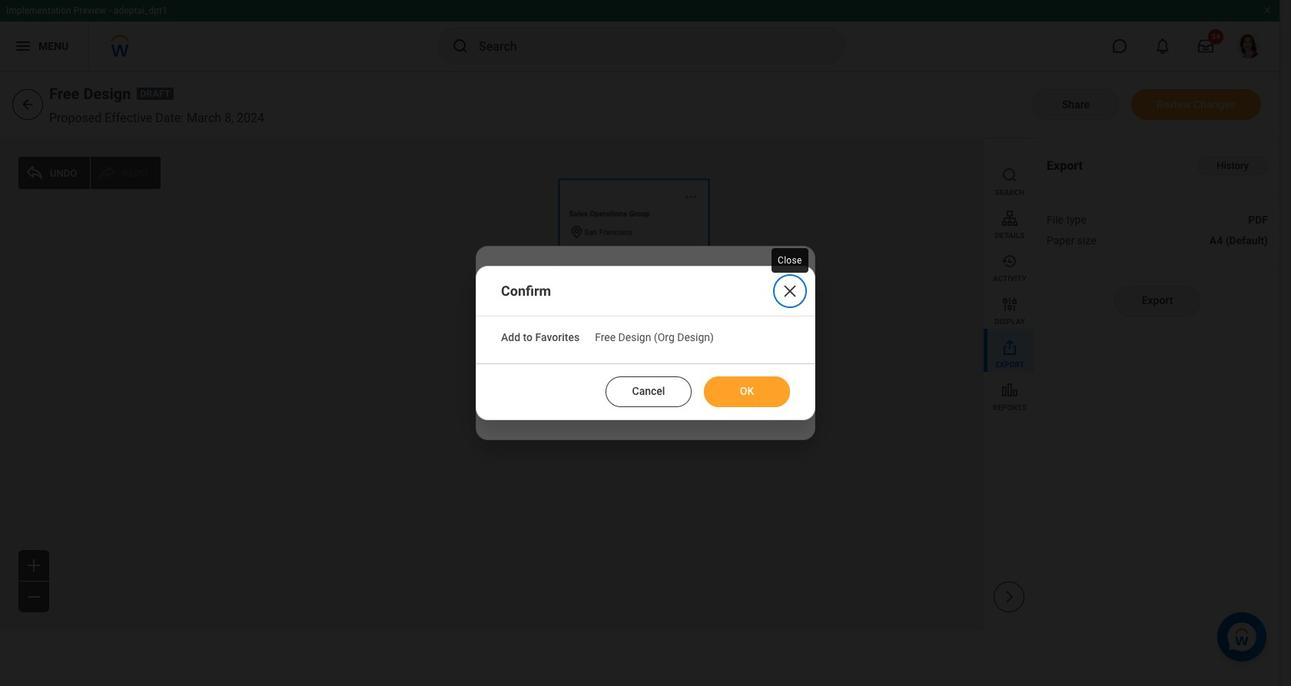 Task type: vqa. For each thing, say whether or not it's contained in the screenshot.
close environment banner ICON
yes



Task type: describe. For each thing, give the bounding box(es) containing it.
caret up image
[[654, 249, 667, 262]]

paper
[[1047, 234, 1075, 247]]

profile logan mcneil element
[[1228, 29, 1271, 63]]

contact card matrix manager image
[[637, 248, 653, 263]]

close environment banner image
[[1263, 5, 1273, 15]]

proposed effective date: march 8, 2024
[[49, 111, 265, 125]]

history button
[[1198, 157, 1269, 175]]

chevron right image
[[1002, 590, 1017, 605]]

history inside dialog
[[545, 263, 590, 279]]

san francisco
[[585, 228, 633, 236]]

no
[[501, 344, 515, 356]]

export inside dialog
[[501, 263, 542, 279]]

free design link
[[501, 306, 566, 321]]

cancel
[[632, 385, 665, 397]]

location image
[[569, 225, 585, 240]]

san
[[585, 228, 598, 236]]

adeptai_dpt1
[[114, 5, 168, 16]]

free for free design (org design) element
[[595, 332, 616, 344]]

confirm
[[501, 283, 551, 299]]

no exports found.
[[501, 344, 590, 356]]

a4
[[1210, 234, 1223, 247]]

reports
[[994, 404, 1027, 412]]

file type
[[1047, 214, 1087, 226]]

ok
[[740, 385, 755, 397]]

0 vertical spatial free design
[[49, 85, 131, 103]]

implementation preview -   adeptai_dpt1
[[6, 5, 168, 16]]

inbox large image
[[1199, 38, 1214, 54]]

activity
[[993, 275, 1027, 283]]

favorites
[[536, 332, 580, 344]]

draft
[[140, 89, 170, 100]]

francisco
[[600, 228, 633, 236]]

x image
[[781, 282, 800, 301]]

close
[[778, 255, 803, 266]]

file
[[1047, 214, 1064, 226]]

org chart image
[[569, 248, 585, 263]]

implementation
[[6, 5, 71, 16]]

confirm dialog
[[476, 266, 816, 421]]

export history dialog
[[476, 246, 816, 441]]

undo button
[[18, 157, 90, 189]]

group
[[629, 210, 650, 218]]

operations
[[590, 210, 628, 218]]

undo l image
[[25, 164, 44, 182]]

display
[[995, 318, 1026, 326]]

review
[[1157, 98, 1191, 110]]

paper size
[[1047, 234, 1097, 247]]

a4 (default)
[[1210, 234, 1269, 247]]

free design (org design)
[[595, 332, 714, 344]]

related actions image
[[684, 189, 699, 205]]

-
[[109, 5, 112, 16]]

sales
[[569, 210, 588, 218]]

design)
[[678, 332, 714, 344]]



Task type: locate. For each thing, give the bounding box(es) containing it.
0 horizontal spatial free
[[49, 85, 80, 103]]

menu
[[984, 138, 1034, 415]]

review changes button
[[1132, 89, 1262, 120]]

design for free design (org design) element
[[619, 332, 652, 344]]

2 vertical spatial free
[[595, 332, 616, 344]]

free for free design link
[[501, 306, 525, 321]]

pdf
[[1249, 214, 1269, 226]]

free right favorites
[[595, 332, 616, 344]]

cancel button
[[606, 377, 692, 407]]

1 vertical spatial design
[[528, 306, 566, 321]]

search image
[[451, 37, 470, 55]]

design
[[83, 85, 131, 103], [528, 306, 566, 321], [619, 332, 652, 344]]

export
[[1047, 159, 1083, 173], [501, 263, 542, 279], [1142, 295, 1174, 307], [996, 361, 1025, 369]]

minus image
[[25, 588, 43, 607]]

2 horizontal spatial design
[[619, 332, 652, 344]]

share
[[1063, 98, 1090, 110]]

x image
[[781, 262, 800, 280]]

redo button
[[91, 157, 161, 189]]

1 vertical spatial history
[[545, 263, 590, 279]]

1 horizontal spatial design
[[528, 306, 566, 321]]

0 horizontal spatial free design
[[49, 85, 131, 103]]

date:
[[155, 111, 184, 125]]

details
[[995, 231, 1025, 240]]

2 vertical spatial design
[[619, 332, 652, 344]]

free design
[[49, 85, 131, 103], [501, 306, 566, 321]]

design inside the export history dialog
[[528, 306, 566, 321]]

close tooltip
[[769, 245, 812, 276]]

free up proposed
[[49, 85, 80, 103]]

8,
[[225, 111, 234, 125]]

2024
[[237, 111, 265, 125]]

share button
[[1033, 89, 1120, 120]]

0 horizontal spatial history
[[545, 263, 590, 279]]

export inside button
[[1142, 295, 1174, 307]]

redo
[[122, 167, 148, 179]]

(org
[[654, 332, 675, 344]]

free design (org design) element
[[595, 328, 714, 344]]

export button
[[1115, 286, 1201, 316]]

design up add to favorites in the left of the page
[[528, 306, 566, 321]]

size
[[1078, 234, 1097, 247]]

add
[[501, 332, 521, 344]]

(default)
[[1226, 234, 1269, 247]]

0 vertical spatial history
[[1217, 160, 1249, 172]]

exports
[[518, 344, 554, 356]]

2 horizontal spatial free
[[595, 332, 616, 344]]

free inside the export history dialog
[[501, 306, 525, 321]]

type
[[1067, 214, 1087, 226]]

effective
[[105, 111, 152, 125]]

0 vertical spatial design
[[83, 85, 131, 103]]

implementation preview -   adeptai_dpt1 banner
[[0, 0, 1280, 71]]

history
[[1217, 160, 1249, 172], [545, 263, 590, 279]]

history down 0
[[545, 263, 590, 279]]

free
[[49, 85, 80, 103], [501, 306, 525, 321], [595, 332, 616, 344]]

design up effective
[[83, 85, 131, 103]]

1 horizontal spatial history
[[1217, 160, 1249, 172]]

ok button
[[704, 377, 790, 407]]

search
[[996, 188, 1025, 197]]

plus image
[[25, 557, 43, 575]]

0
[[586, 251, 591, 260]]

0 horizontal spatial design
[[83, 85, 131, 103]]

0 vertical spatial free
[[49, 85, 80, 103]]

menu containing search
[[984, 138, 1034, 415]]

free up add
[[501, 306, 525, 321]]

free design up proposed
[[49, 85, 131, 103]]

changes
[[1194, 98, 1236, 110]]

notifications large image
[[1156, 38, 1171, 54]]

1 horizontal spatial free
[[501, 306, 525, 321]]

history up pdf
[[1217, 160, 1249, 172]]

march
[[187, 111, 222, 125]]

export history
[[501, 263, 590, 279]]

sales operations group
[[569, 210, 650, 218]]

design left (org
[[619, 332, 652, 344]]

1 vertical spatial free design
[[501, 306, 566, 321]]

found.
[[557, 344, 590, 356]]

add to favorites
[[501, 332, 580, 344]]

free design inside the export history dialog
[[501, 306, 566, 321]]

undo
[[50, 167, 77, 179]]

1 vertical spatial free
[[501, 306, 525, 321]]

to
[[523, 332, 533, 344]]

history inside button
[[1217, 160, 1249, 172]]

free inside confirm dialog
[[595, 332, 616, 344]]

undo r image
[[98, 164, 116, 182]]

arrow left image
[[20, 97, 35, 112]]

1 horizontal spatial free design
[[501, 306, 566, 321]]

design inside confirm dialog
[[619, 332, 652, 344]]

free design down confirm
[[501, 306, 566, 321]]

review changes
[[1157, 98, 1236, 110]]

proposed
[[49, 111, 102, 125]]

5
[[667, 251, 671, 260]]

design for free design link
[[528, 306, 566, 321]]

preview
[[74, 5, 106, 16]]



